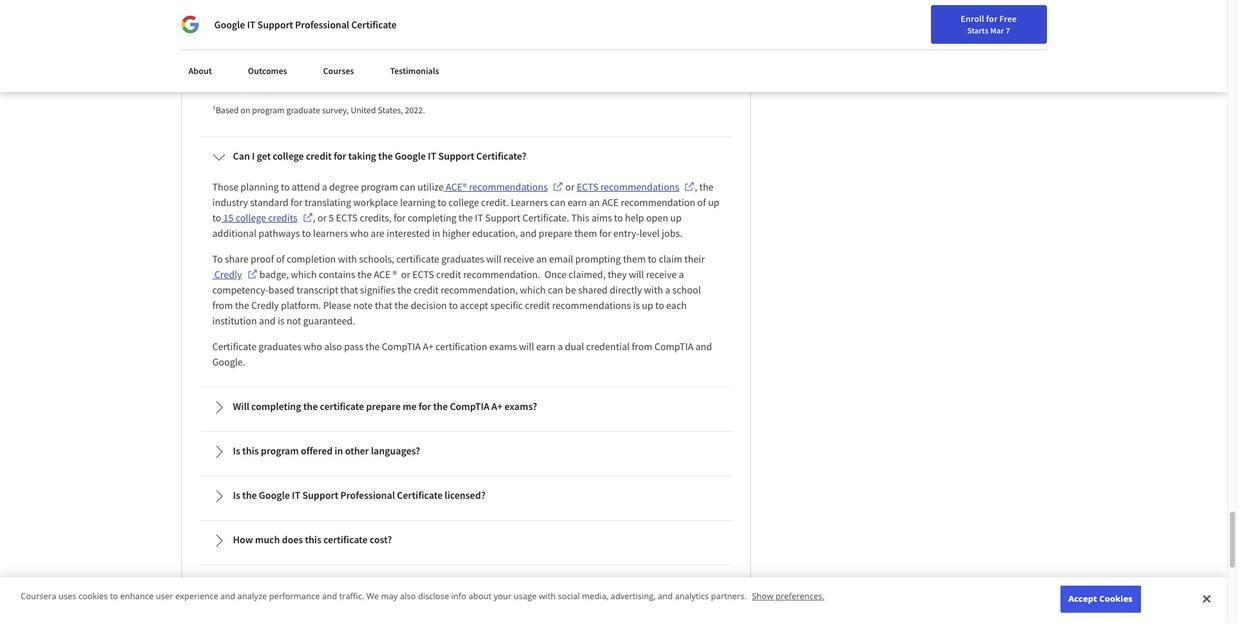 Task type: locate. For each thing, give the bounding box(es) containing it.
completing down learning
[[408, 211, 457, 224]]

google it support professional certificate
[[214, 18, 397, 31]]

with up 'contains'
[[338, 253, 357, 266]]

1 horizontal spatial also
[[400, 591, 416, 603]]

of right recommendation
[[697, 196, 706, 209]]

certificate up google. at the left
[[212, 340, 257, 353]]

taught
[[212, 56, 237, 67]]

is left not
[[278, 315, 284, 327]]

from inside certificate graduates who also pass the comptia a+ certification exams will earn a dual credential from comptia and google.
[[632, 340, 652, 353]]

get inside dropdown button
[[257, 150, 271, 162]]

will right exams
[[519, 340, 534, 353]]

with
[[548, 56, 565, 67], [552, 68, 569, 80], [338, 253, 357, 266], [644, 284, 663, 297], [539, 591, 556, 603]]

we
[[236, 30, 246, 41], [541, 30, 552, 41]]

1 vertical spatial up
[[670, 211, 682, 224]]

2 vertical spatial certificate
[[397, 489, 443, 502]]

0 vertical spatial also
[[324, 340, 342, 353]]

0 vertical spatial an
[[589, 196, 600, 209]]

support inside dropdown button
[[438, 150, 474, 162]]

also inside certificate graduates who also pass the comptia a+ certification exams will earn a dual credential from comptia and google.
[[324, 340, 342, 353]]

list item
[[200, 610, 732, 624]]

jobs. inside , or 5 ects credits, for completing the it support certificate. this aims to help open up additional pathways to learners who are interested in higher education, and prepare them for entry-level jobs.
[[662, 227, 683, 240]]

credit down "to share proof of completion with schools, certificate graduates will receive an email prompting them to claim their"
[[436, 268, 461, 281]]

ace®️
[[446, 181, 467, 193]]

1 vertical spatial from
[[212, 299, 233, 312]]

degree down by
[[225, 68, 251, 80]]

this inside is this program offered in other languages? dropdown button
[[242, 445, 259, 458]]

2 horizontal spatial is
[[633, 299, 640, 312]]

privacy alert dialog
[[0, 578, 1227, 624]]

a up the school
[[679, 268, 684, 281]]

it down credit.
[[475, 211, 483, 224]]

for left taking
[[334, 150, 346, 162]]

recommendation,
[[441, 284, 518, 297]]

professional down other
[[340, 489, 395, 502]]

is left each
[[633, 299, 640, 312]]

ux
[[641, 43, 651, 54]]

people down analytics,
[[377, 56, 404, 67]]

open down required.
[[362, 81, 382, 93]]

1 horizontal spatial who
[[350, 227, 369, 240]]

1 horizontal spatial them
[[623, 253, 646, 266]]

up inside badge, which contains the ace ® ️ or ects credit recommendation.  once claimed, they will receive a competency-based transcript that signifies the credit recommendation, which can be shared directly with a school from the credly platform. please note that the decision to accept specific credit recommendations is up to each institution and is not guaranteed.
[[642, 299, 653, 312]]

opens in a new tab image
[[553, 182, 563, 192], [684, 182, 695, 192], [303, 213, 313, 223], [247, 269, 257, 280]]

support down offered
[[302, 489, 338, 502]]

opens in a new tab image inside ects recommendations link
[[684, 182, 695, 192]]

0 horizontal spatial will
[[486, 253, 501, 266]]

licensed?
[[445, 489, 485, 502]]

comptia right pass
[[382, 340, 421, 353]]

0 vertical spatial ace
[[602, 196, 619, 209]]

ects right ️ on the top left of the page
[[412, 268, 434, 281]]

2 vertical spatial prepare
[[366, 400, 401, 413]]

0 horizontal spatial we
[[236, 30, 246, 41]]

it up does
[[292, 489, 300, 502]]

learning
[[400, 196, 435, 209]]

college right the i
[[273, 150, 304, 162]]

in left 'higher'
[[432, 227, 440, 240]]

are down the credits,
[[371, 227, 384, 240]]

the inside 'dropdown button'
[[242, 489, 257, 502]]

over down great
[[571, 68, 587, 80]]

1 vertical spatial receive
[[646, 268, 677, 281]]

0 vertical spatial can
[[400, 181, 415, 193]]

credly down the based
[[251, 299, 279, 312]]

support up education,
[[485, 211, 520, 224]]

ace inside , the industry standard for translating workplace learning to college credit. learners can earn an ace recommendation of up to
[[602, 196, 619, 209]]

comptia up is this program offered in other languages? dropdown button
[[450, 400, 489, 413]]

additional down 15
[[212, 227, 257, 240]]

disclose
[[418, 591, 449, 603]]

0 horizontal spatial also
[[324, 340, 342, 353]]

1 horizontal spatial ace
[[602, 196, 619, 209]]

the inside certificate graduates who also pass the comptia a+ certification exams will earn a dual credential from comptia and google.
[[365, 340, 380, 353]]

0 vertical spatial certificate
[[351, 18, 397, 31]]

recommendations up recommendation
[[600, 181, 679, 193]]

pathways
[[259, 227, 300, 240]]

college inside , the industry standard for translating workplace learning to college credit. learners can earn an ace recommendation of up to
[[448, 196, 479, 209]]

recommendations down shared
[[552, 299, 631, 312]]

1 vertical spatial also
[[400, 591, 416, 603]]

0 horizontal spatial a+
[[423, 340, 434, 353]]

level
[[639, 227, 660, 240]]

ace®️ recommendations
[[444, 181, 548, 193]]

1 is from the top
[[233, 445, 240, 458]]

is this program offered in other languages? button
[[202, 434, 730, 469]]

ects recommendations
[[577, 181, 679, 193]]

0 vertical spatial will
[[486, 253, 501, 266]]

for down required.
[[350, 81, 361, 93]]

enroll
[[961, 13, 984, 24]]

those
[[212, 181, 238, 193]]

it up utilize
[[428, 150, 436, 162]]

signifies
[[360, 284, 395, 297]]

0 horizontal spatial directly
[[522, 68, 551, 80]]

https://www.comptia.org/certifications/a image
[[269, 448, 280, 458]]

opens in a new tab image up recommendation
[[684, 182, 695, 192]]

1 vertical spatial all
[[425, 56, 434, 67]]

1 horizontal spatial a+
[[491, 400, 502, 413]]

a+ inside certificate graduates who also pass the comptia a+ certification exams will earn a dual credential from comptia and google.
[[423, 340, 434, 353]]

or left 5
[[318, 211, 327, 224]]

0 vertical spatial graduates
[[441, 253, 484, 266]]

english
[[980, 14, 1012, 27]]

data
[[363, 43, 380, 54]]

2 vertical spatial is
[[278, 315, 284, 327]]

over
[[483, 30, 500, 41], [571, 68, 587, 80]]

will
[[486, 253, 501, 266], [629, 268, 644, 281], [519, 340, 534, 353]]

taking
[[348, 150, 376, 162]]

, the industry standard for translating workplace learning to college credit. learners can earn an ace recommendation of up to
[[212, 181, 721, 224]]

https://www.blog.google/outreach initiatives/grow with google/ it support comptia/ image
[[338, 536, 348, 546]]

1 horizontal spatial will
[[519, 340, 534, 353]]

jobs. down graduates
[[383, 81, 402, 93]]

0 horizontal spatial this
[[242, 445, 259, 458]]

in inside dropdown button
[[335, 445, 343, 458]]

to
[[212, 253, 223, 266]]

credit
[[306, 150, 332, 162], [436, 268, 461, 281], [414, 284, 439, 297], [525, 299, 550, 312]]

2 is from the top
[[233, 489, 240, 502]]

recommendations for ace®️ recommendations
[[469, 181, 548, 193]]

1 vertical spatial ects
[[336, 211, 358, 224]]

which down completion
[[291, 268, 317, 281]]

earn left dual
[[536, 340, 556, 353]]

who down guaranteed.
[[304, 340, 322, 353]]

0 horizontal spatial jobs.
[[383, 81, 402, 93]]

0 horizontal spatial who
[[304, 340, 322, 353]]

open down recommendation
[[646, 211, 668, 224]]

1 horizontal spatial directly
[[610, 284, 642, 297]]

1 we from the left
[[236, 30, 246, 41]]

this inside how much does this certificate cost? dropdown button
[[305, 534, 321, 547]]

marketing
[[445, 43, 484, 54]]

who inside , or 5 ects credits, for completing the it support certificate. this aims to help open up additional pathways to learners who are interested in higher education, and prepare them for entry-level jobs.
[[350, 227, 369, 240]]

0 vertical spatial earn
[[568, 196, 587, 209]]

prepare down certificate. at the top left of page
[[539, 227, 572, 240]]

management
[[573, 43, 623, 54]]

1 vertical spatial graduates
[[259, 340, 301, 353]]

graduate
[[286, 105, 320, 116]]

we up paying
[[236, 30, 246, 41]]

for inside dropdown button
[[419, 400, 431, 413]]

0 horizontal spatial an
[[536, 253, 547, 266]]

0 horizontal spatial certificate
[[212, 340, 257, 353]]

college inside can i get college credit for taking the google it support certificate? dropdown button
[[273, 150, 304, 162]]

google image
[[181, 15, 199, 34]]

will inside badge, which contains the ace ® ️ or ects credit recommendation.  once claimed, they will receive a competency-based transcript that signifies the credit recommendation, which can be shared directly with a school from the credly platform. please note that the decision to accept specific credit recommendations is up to each institution and is not guaranteed.
[[629, 268, 644, 281]]

ects right 5
[[336, 211, 358, 224]]

1 vertical spatial in
[[432, 227, 440, 240]]

is inside dropdown button
[[233, 445, 240, 458]]

certificate up ️ on the top left of the page
[[396, 253, 439, 266]]

️
[[397, 268, 399, 281]]

email
[[549, 253, 573, 266]]

other
[[345, 445, 369, 458]]

no
[[212, 68, 223, 80]]

ects inside , or 5 ects credits, for completing the it support certificate. this aims to help open up additional pathways to learners who are interested in higher education, and prepare them for entry-level jobs.
[[336, 211, 358, 224]]

backgrounds
[[436, 56, 485, 67]]

, inside , or 5 ects credits, for completing the it support certificate. this aims to help open up additional pathways to learners who are interested in higher education, and prepare them for entry-level jobs.
[[313, 211, 315, 224]]

1 vertical spatial career
[[279, 81, 304, 93]]

2 horizontal spatial from
[[632, 340, 652, 353]]

is for is this program offered in other languages?
[[233, 445, 240, 458]]

program up data
[[354, 30, 387, 41]]

professional inside 'dropdown button'
[[340, 489, 395, 502]]

1 vertical spatial certificate
[[212, 340, 257, 353]]

directly inside badge, which contains the ace ® ️ or ects credit recommendation.  once claimed, they will receive a competency-based transcript that signifies the credit recommendation, which can be shared directly with a school from the credly platform. please note that the decision to accept specific credit recommendations is up to each institution and is not guaranteed.
[[610, 284, 642, 297]]

1 vertical spatial is
[[633, 299, 640, 312]]

is up certificates at the top
[[340, 68, 346, 80]]

for right me
[[419, 400, 431, 413]]

1 vertical spatial directly
[[610, 284, 642, 297]]

comptia
[[382, 340, 421, 353], [654, 340, 693, 353], [450, 400, 489, 413]]

prepare
[[346, 56, 376, 67], [539, 227, 572, 240], [366, 400, 401, 413]]

or right ️ on the top left of the page
[[401, 268, 410, 281]]

to right chance
[[481, 68, 488, 80]]

who down candidates.
[[663, 68, 679, 80]]

2 horizontal spatial up
[[708, 196, 719, 209]]

note
[[353, 299, 373, 312]]

2 vertical spatial will
[[519, 340, 534, 353]]

also right may
[[400, 591, 416, 603]]

1 vertical spatial a+
[[491, 400, 502, 413]]

is
[[233, 445, 240, 458], [233, 489, 240, 502]]

this
[[339, 30, 353, 41], [242, 445, 259, 458], [305, 534, 321, 547]]

which
[[291, 268, 317, 281], [520, 284, 546, 297]]

up left each
[[642, 299, 653, 312]]

how
[[233, 534, 253, 547]]

1 horizontal spatial career
[[926, 15, 951, 26]]

0 vertical spatial jobs.
[[383, 81, 402, 93]]

the inside , the industry standard for translating workplace learning to college credit. learners can earn an ace recommendation of up to
[[699, 181, 714, 193]]

that down signifies
[[375, 299, 392, 312]]

, left 5
[[313, 211, 315, 224]]

opens in a new tab image inside 15 college credits link
[[303, 213, 313, 223]]

0 vertical spatial ects
[[577, 181, 598, 193]]

proof
[[251, 253, 274, 266]]

0 vertical spatial additional
[[610, 30, 649, 41]]

all down digital
[[425, 56, 434, 67]]

prepare up required.
[[346, 56, 376, 67]]

1 horizontal spatial graduates
[[441, 253, 484, 266]]

1 horizontal spatial earn
[[568, 196, 587, 209]]

1 horizontal spatial experience
[[297, 68, 338, 80]]

is up how
[[233, 489, 240, 502]]

0 vertical spatial is
[[233, 445, 240, 458]]

a+ left certification
[[423, 340, 434, 353]]

None search field
[[184, 8, 493, 34]]

or up this
[[563, 181, 577, 193]]

prepare left me
[[366, 400, 401, 413]]

professional
[[295, 18, 349, 31], [340, 489, 395, 502]]

school
[[672, 284, 701, 297]]

can inside , the industry standard for translating workplace learning to college credit. learners can earn an ace recommendation of up to
[[550, 196, 566, 209]]

when we saw the positive impact this program was having on people all over the world, we expanded into additional fast-growing, high-paying career fields: cybersecurity, data analytics, digital marketing & e-commerce, project management and ux design. built and taught by google, these certificates prepare people from all backgrounds for jobs in fields with great demand for qualified candidates. no degree or previous experience is required. graduates get the chance to connect directly with over 150 u.s. employers who are accepting google career certificates for open jobs.
[[212, 30, 718, 93]]

2 horizontal spatial ects
[[577, 181, 598, 193]]

1 vertical spatial jobs.
[[662, 227, 683, 240]]

for inside dropdown button
[[334, 150, 346, 162]]

opens in a new tab image inside ace®️ recommendations link
[[553, 182, 563, 192]]

opens in a new tab image up certificate. at the top left of page
[[553, 182, 563, 192]]

certificates
[[306, 81, 348, 93]]

0 horizontal spatial career
[[279, 81, 304, 93]]

1 horizontal spatial jobs.
[[662, 227, 683, 240]]

support inside 'dropdown button'
[[302, 489, 338, 502]]

an inside , the industry standard for translating workplace learning to college credit. learners can earn an ace recommendation of up to
[[589, 196, 600, 209]]

program up workplace
[[361, 181, 398, 193]]

claimed,
[[569, 268, 606, 281]]

additional inside when we saw the positive impact this program was having on people all over the world, we expanded into additional fast-growing, high-paying career fields: cybersecurity, data analytics, digital marketing & e-commerce, project management and ux design. built and taught by google, these certificates prepare people from all backgrounds for jobs in fields with great demand for qualified candidates. no degree or previous experience is required. graduates get the chance to connect directly with over 150 u.s. employers who are accepting google career certificates for open jobs.
[[610, 30, 649, 41]]

0 horizontal spatial earn
[[536, 340, 556, 353]]

1 vertical spatial open
[[646, 211, 668, 224]]

is this program offered in other languages?
[[233, 445, 420, 458]]

1 vertical spatial earn
[[536, 340, 556, 353]]

1 horizontal spatial completing
[[408, 211, 457, 224]]

accept
[[460, 299, 488, 312]]

planning
[[241, 181, 279, 193]]

experience down certificates
[[297, 68, 338, 80]]

or down google, on the top left of page
[[253, 68, 261, 80]]

0 horizontal spatial completing
[[251, 400, 301, 413]]

receive down education,
[[504, 253, 534, 266]]

that up please
[[340, 284, 358, 297]]

recommendation
[[621, 196, 695, 209]]

or inside when we saw the positive impact this program was having on people all over the world, we expanded into additional fast-growing, high-paying career fields: cybersecurity, data analytics, digital marketing & e-commerce, project management and ux design. built and taught by google, these certificates prepare people from all backgrounds for jobs in fields with great demand for qualified candidates. no degree or previous experience is required. graduates get the chance to connect directly with over 150 u.s. employers who are accepting google career certificates for open jobs.
[[253, 68, 261, 80]]

professional up cybersecurity, on the left top of page
[[295, 18, 349, 31]]

from
[[405, 56, 423, 67], [212, 299, 233, 312], [632, 340, 652, 353]]

attend
[[292, 181, 320, 193]]

1 vertical spatial an
[[536, 253, 547, 266]]

1 horizontal spatial up
[[670, 211, 682, 224]]

1 vertical spatial is
[[233, 489, 240, 502]]

who
[[663, 68, 679, 80], [350, 227, 369, 240], [304, 340, 322, 353]]

career right new
[[926, 15, 951, 26]]

open inside , or 5 ects credits, for completing the it support certificate. this aims to help open up additional pathways to learners who are interested in higher education, and prepare them for entry-level jobs.
[[646, 211, 668, 224]]

opens in a new tab image for ects recommendations
[[684, 182, 695, 192]]

competency-
[[212, 284, 269, 297]]

0 vertical spatial directly
[[522, 68, 551, 80]]

will right they at the top of the page
[[629, 268, 644, 281]]

1 horizontal spatial ,
[[695, 181, 697, 193]]

of
[[697, 196, 706, 209], [276, 253, 285, 266]]

is inside 'dropdown button'
[[233, 489, 240, 502]]

0 vertical spatial a+
[[423, 340, 434, 353]]

can inside badge, which contains the ace ® ️ or ects credit recommendation.  once claimed, they will receive a competency-based transcript that signifies the credit recommendation, which can be shared directly with a school from the credly platform. please note that the decision to accept specific credit recommendations is up to each institution and is not guaranteed.
[[548, 284, 563, 297]]

1 vertical spatial ,
[[313, 211, 315, 224]]

entry-
[[613, 227, 639, 240]]

learners
[[511, 196, 548, 209]]

to share proof of completion with schools, certificate graduates will receive an email prompting them to claim their
[[212, 253, 705, 266]]

google inside when we saw the positive impact this program was having on people all over the world, we expanded into additional fast-growing, high-paying career fields: cybersecurity, data analytics, digital marketing & e-commerce, project management and ux design. built and taught by google, these certificates prepare people from all backgrounds for jobs in fields with great demand for qualified candidates. no degree or previous experience is required. graduates get the chance to connect directly with over 150 u.s. employers who are accepting google career certificates for open jobs.
[[251, 81, 277, 93]]

to left each
[[655, 299, 664, 312]]

1 vertical spatial who
[[350, 227, 369, 240]]

we up project
[[541, 30, 552, 41]]

additional up ux
[[610, 30, 649, 41]]

courses link
[[315, 58, 362, 84]]

certification
[[436, 340, 487, 353]]

to
[[481, 68, 488, 80], [281, 181, 290, 193], [437, 196, 446, 209], [212, 211, 221, 224], [614, 211, 623, 224], [302, 227, 311, 240], [648, 253, 657, 266], [449, 299, 458, 312], [655, 299, 664, 312], [110, 591, 118, 603]]

1 vertical spatial college
[[448, 196, 479, 209]]

earn
[[568, 196, 587, 209], [536, 340, 556, 353]]

0 horizontal spatial which
[[291, 268, 317, 281]]

your right about on the bottom
[[494, 591, 512, 603]]

completing inside dropdown button
[[251, 400, 301, 413]]

completing inside , or 5 ects credits, for completing the it support certificate. this aims to help open up additional pathways to learners who are interested in higher education, and prepare them for entry-level jobs.
[[408, 211, 457, 224]]

1 vertical spatial credly
[[251, 299, 279, 312]]

1 horizontal spatial credly
[[251, 299, 279, 312]]

opens in a new tab image inside credly link
[[247, 269, 257, 280]]

directly inside when we saw the positive impact this program was having on people all over the world, we expanded into additional fast-growing, high-paying career fields: cybersecurity, data analytics, digital marketing & e-commerce, project management and ux design. built and taught by google, these certificates prepare people from all backgrounds for jobs in fields with great demand for qualified candidates. no degree or previous experience is required. graduates get the chance to connect directly with over 150 u.s. employers who are accepting google career certificates for open jobs.
[[522, 68, 551, 80]]

and inside badge, which contains the ace ® ️ or ects credit recommendation.  once claimed, they will receive a competency-based transcript that signifies the credit recommendation, which can be shared directly with a school from the credly platform. please note that the decision to accept specific credit recommendations is up to each institution and is not guaranteed.
[[259, 315, 276, 327]]

paying
[[232, 43, 257, 54]]

1 horizontal spatial on
[[432, 30, 442, 41]]

college
[[273, 150, 304, 162], [448, 196, 479, 209], [236, 211, 266, 224]]

1 vertical spatial over
[[571, 68, 587, 80]]

up inside , or 5 ects credits, for completing the it support certificate. this aims to help open up additional pathways to learners who are interested in higher education, and prepare them for entry-level jobs.
[[670, 211, 682, 224]]

from up graduates
[[405, 56, 423, 67]]

0 vertical spatial them
[[574, 227, 597, 240]]

fields
[[526, 56, 546, 67]]

their
[[684, 253, 705, 266]]

google
[[214, 18, 245, 31], [251, 81, 277, 93], [395, 150, 426, 162], [259, 489, 290, 502]]

0 horizontal spatial them
[[574, 227, 597, 240]]

0 vertical spatial college
[[273, 150, 304, 162]]

directly down fields
[[522, 68, 551, 80]]

institution
[[212, 315, 257, 327]]

credit inside can i get college credit for taking the google it support certificate? dropdown button
[[306, 150, 332, 162]]

0 vertical spatial in
[[517, 56, 524, 67]]

by
[[239, 56, 248, 67]]

over up &
[[483, 30, 500, 41]]

0 vertical spatial are
[[681, 68, 693, 80]]

®
[[393, 268, 397, 281]]

up
[[708, 196, 719, 209], [670, 211, 682, 224], [642, 299, 653, 312]]

certificate up other
[[320, 400, 364, 413]]

2 horizontal spatial will
[[629, 268, 644, 281]]

and inside certificate graduates who also pass the comptia a+ certification exams will earn a dual credential from comptia and google.
[[696, 340, 712, 353]]

directly down they at the top of the page
[[610, 284, 642, 297]]

from right credential
[[632, 340, 652, 353]]

0 vertical spatial your
[[888, 15, 905, 26]]

accept
[[1068, 594, 1097, 605]]

prepare inside dropdown button
[[366, 400, 401, 413]]

1 vertical spatial certificate
[[320, 400, 364, 413]]

college right 15
[[236, 211, 266, 224]]

help center image
[[1194, 590, 1209, 606]]

certificate up data
[[351, 18, 397, 31]]

starts
[[967, 25, 989, 35]]

of up the badge,
[[276, 253, 285, 266]]

additional
[[610, 30, 649, 41], [212, 227, 257, 240]]

it inside , or 5 ects credits, for completing the it support certificate. this aims to help open up additional pathways to learners who are interested in higher education, and prepare them for entry-level jobs.
[[475, 211, 483, 224]]

demand
[[588, 56, 619, 67]]

in
[[517, 56, 524, 67], [432, 227, 440, 240], [335, 445, 343, 458]]

with left the school
[[644, 284, 663, 297]]

info
[[451, 591, 466, 603]]

them up they at the top of the page
[[623, 253, 646, 266]]

0 vertical spatial experience
[[297, 68, 338, 80]]

also
[[324, 340, 342, 353], [400, 591, 416, 603]]

, inside , the industry standard for translating workplace learning to college credit. learners can earn an ace recommendation of up to
[[695, 181, 697, 193]]

0 horizontal spatial up
[[642, 299, 653, 312]]

for down the attend
[[291, 196, 303, 209]]

who inside when we saw the positive impact this program was having on people all over the world, we expanded into additional fast-growing, high-paying career fields: cybersecurity, data analytics, digital marketing & e-commerce, project management and ux design. built and taught by google, these certificates prepare people from all backgrounds for jobs in fields with great demand for qualified candidates. no degree or previous experience is required. graduates get the chance to connect directly with over 150 u.s. employers who are accepting google career certificates for open jobs.
[[663, 68, 679, 80]]

,
[[695, 181, 697, 193], [313, 211, 315, 224]]

experience
[[297, 68, 338, 80], [175, 591, 218, 603]]

1 vertical spatial this
[[242, 445, 259, 458]]

will inside certificate graduates who also pass the comptia a+ certification exams will earn a dual credential from comptia and google.
[[519, 340, 534, 353]]

credit up those planning to attend a degree program can utilize
[[306, 150, 332, 162]]

connect
[[490, 68, 520, 80]]

digital
[[420, 43, 443, 54]]

to inside when we saw the positive impact this program was having on people all over the world, we expanded into additional fast-growing, high-paying career fields: cybersecurity, data analytics, digital marketing & e-commerce, project management and ux design. built and taught by google, these certificates prepare people from all backgrounds for jobs in fields with great demand for qualified candidates. no degree or previous experience is required. graduates get the chance to connect directly with over 150 u.s. employers who are accepting google career certificates for open jobs.
[[481, 68, 488, 80]]

analyze
[[238, 591, 267, 603]]

on inside when we saw the positive impact this program was having on people all over the world, we expanded into additional fast-growing, high-paying career fields: cybersecurity, data analytics, digital marketing & e-commerce, project management and ux design. built and taught by google, these certificates prepare people from all backgrounds for jobs in fields with great demand for qualified candidates. no degree or previous experience is required. graduates get the chance to connect directly with over 150 u.s. employers who are accepting google career certificates for open jobs.
[[432, 30, 442, 41]]

support up career
[[257, 18, 293, 31]]

this
[[571, 211, 589, 224]]

from inside when we saw the positive impact this program was having on people all over the world, we expanded into additional fast-growing, high-paying career fields: cybersecurity, data analytics, digital marketing & e-commerce, project management and ux design. built and taught by google, these certificates prepare people from all backgrounds for jobs in fields with great demand for qualified candidates. no degree or previous experience is required. graduates get the chance to connect directly with over 150 u.s. employers who are accepting google career certificates for open jobs.
[[405, 56, 423, 67]]

it inside dropdown button
[[428, 150, 436, 162]]

up down recommendation
[[670, 211, 682, 224]]

to left claim
[[648, 253, 657, 266]]

testimonials
[[390, 65, 439, 77]]

0 vertical spatial which
[[291, 268, 317, 281]]

comptia down each
[[654, 340, 693, 353]]

ects up this
[[577, 181, 598, 193]]

program left offered
[[261, 445, 299, 458]]

1 horizontal spatial additional
[[610, 30, 649, 41]]

ace left ®
[[374, 268, 391, 281]]

0 horizontal spatial get
[[257, 150, 271, 162]]



Task type: vqa. For each thing, say whether or not it's contained in the screenshot.
️
yes



Task type: describe. For each thing, give the bounding box(es) containing it.
exams
[[489, 340, 517, 353]]

about
[[188, 65, 212, 77]]

graduates inside certificate graduates who also pass the comptia a+ certification exams will earn a dual credential from comptia and google.
[[259, 340, 301, 353]]

world,
[[516, 30, 540, 41]]

they
[[608, 268, 627, 281]]

mar
[[990, 25, 1004, 35]]

show preferences. link
[[752, 591, 825, 603]]

is the google it support professional certificate licensed?
[[233, 489, 485, 502]]

and left ux
[[625, 43, 639, 54]]

to left 15
[[212, 211, 221, 224]]

social
[[558, 591, 580, 603]]

2 horizontal spatial comptia
[[654, 340, 693, 353]]

certificate.
[[522, 211, 569, 224]]

experience inside when we saw the positive impact this program was having on people all over the world, we expanded into additional fast-growing, high-paying career fields: cybersecurity, data analytics, digital marketing & e-commerce, project management and ux design. built and taught by google, these certificates prepare people from all backgrounds for jobs in fields with great demand for qualified candidates. no degree or previous experience is required. graduates get the chance to connect directly with over 150 u.s. employers who are accepting google career certificates for open jobs.
[[297, 68, 338, 80]]

0 vertical spatial certificate
[[396, 253, 439, 266]]

transcript
[[296, 284, 338, 297]]

certificates
[[303, 56, 344, 67]]

to left the attend
[[281, 181, 290, 193]]

&
[[486, 43, 491, 54]]

up inside , the industry standard for translating workplace learning to college credit. learners can earn an ace recommendation of up to
[[708, 196, 719, 209]]

0 vertical spatial receive
[[504, 253, 534, 266]]

translating
[[305, 196, 351, 209]]

partners.
[[711, 591, 747, 603]]

languages?
[[371, 445, 420, 458]]

1 horizontal spatial certificate
[[351, 18, 397, 31]]

ects inside badge, which contains the ace ® ️ or ects credit recommendation.  once claimed, they will receive a competency-based transcript that signifies the credit recommendation, which can be shared directly with a school from the credly platform. please note that the decision to accept specific credit recommendations is up to each institution and is not guaranteed.
[[412, 268, 434, 281]]

contains
[[319, 268, 355, 281]]

2 vertical spatial certificate
[[323, 534, 368, 547]]

ace®️ recommendations link
[[444, 179, 563, 195]]

these
[[281, 56, 301, 67]]

1 horizontal spatial which
[[520, 284, 546, 297]]

credit up decision
[[414, 284, 439, 297]]

google inside dropdown button
[[395, 150, 426, 162]]

, for or
[[313, 211, 315, 224]]

can
[[233, 150, 250, 162]]

higher
[[442, 227, 470, 240]]

1 horizontal spatial over
[[571, 68, 587, 80]]

ace inside badge, which contains the ace ® ️ or ects credit recommendation.  once claimed, they will receive a competency-based transcript that signifies the credit recommendation, which can be shared directly with a school from the credly platform. please note that the decision to accept specific credit recommendations is up to each institution and is not guaranteed.
[[374, 268, 391, 281]]

0 vertical spatial professional
[[295, 18, 349, 31]]

are inside , or 5 ects credits, for completing the it support certificate. this aims to help open up additional pathways to learners who are interested in higher education, and prepare them for entry-level jobs.
[[371, 227, 384, 240]]

i
[[252, 150, 255, 162]]

to left accept
[[449, 299, 458, 312]]

how much does this certificate cost?
[[233, 534, 392, 547]]

opens in a new tab image for 15 college credits
[[303, 213, 313, 223]]

1 horizontal spatial all
[[472, 30, 481, 41]]

or inside badge, which contains the ace ® ️ or ects credit recommendation.  once claimed, they will receive a competency-based transcript that signifies the credit recommendation, which can be shared directly with a school from the credly platform. please note that the decision to accept specific credit recommendations is up to each institution and is not guaranteed.
[[401, 268, 410, 281]]

high-
[[212, 43, 232, 54]]

0 horizontal spatial on
[[241, 105, 250, 116]]

does
[[282, 534, 303, 547]]

0 horizontal spatial comptia
[[382, 340, 421, 353]]

outcomes link
[[240, 58, 295, 84]]

1 vertical spatial that
[[375, 299, 392, 312]]

1 horizontal spatial people
[[444, 30, 470, 41]]

cybersecurity,
[[309, 43, 362, 54]]

15 college credits link
[[221, 210, 313, 226]]

platform.
[[281, 299, 321, 312]]

0 horizontal spatial is
[[278, 315, 284, 327]]

a+ inside dropdown button
[[491, 400, 502, 413]]

utilize
[[418, 181, 444, 193]]

me
[[403, 400, 417, 413]]

to left help
[[614, 211, 623, 224]]

aims
[[591, 211, 612, 224]]

150
[[589, 68, 603, 80]]

positive
[[279, 30, 309, 41]]

offered
[[301, 445, 333, 458]]

prepare inside when we saw the positive impact this program was having on people all over the world, we expanded into additional fast-growing, high-paying career fields: cybersecurity, data analytics, digital marketing & e-commerce, project management and ux design. built and taught by google, these certificates prepare people from all backgrounds for jobs in fields with great demand for qualified candidates. no degree or previous experience is required. graduates get the chance to connect directly with over 150 u.s. employers who are accepting google career certificates for open jobs.
[[346, 56, 376, 67]]

for inside enroll for free starts mar 7
[[986, 13, 998, 24]]

experience inside privacy alert dialog
[[175, 591, 218, 603]]

jobs. inside when we saw the positive impact this program was having on people all over the world, we expanded into additional fast-growing, high-paying career fields: cybersecurity, data analytics, digital marketing & e-commerce, project management and ux design. built and taught by google, these certificates prepare people from all backgrounds for jobs in fields with great demand for qualified candidates. no degree or previous experience is required. graduates get the chance to connect directly with over 150 u.s. employers who are accepting google career certificates for open jobs.
[[383, 81, 402, 93]]

program left graduate
[[252, 105, 285, 116]]

enroll for free starts mar 7
[[961, 13, 1017, 35]]

your inside privacy alert dialog
[[494, 591, 512, 603]]

7
[[1006, 25, 1010, 35]]

accept cookies
[[1068, 594, 1133, 605]]

also inside privacy alert dialog
[[400, 591, 416, 603]]

to inside privacy alert dialog
[[110, 591, 118, 603]]

completion
[[287, 253, 336, 266]]

the inside , or 5 ects credits, for completing the it support certificate. this aims to help open up additional pathways to learners who are interested in higher education, and prepare them for entry-level jobs.
[[459, 211, 473, 224]]

based
[[269, 284, 294, 297]]

outcomes
[[248, 65, 287, 77]]

a up translating
[[322, 181, 327, 193]]

the inside dropdown button
[[378, 150, 393, 162]]

credly link
[[212, 267, 257, 282]]

chance
[[452, 68, 479, 80]]

credit right specific
[[525, 299, 550, 312]]

not
[[287, 315, 301, 327]]

ects recommendations link
[[577, 179, 695, 195]]

and left "traffic."
[[322, 591, 337, 603]]

degree inside when we saw the positive impact this program was having on people all over the world, we expanded into additional fast-growing, high-paying career fields: cybersecurity, data analytics, digital marketing & e-commerce, project management and ux design. built and taught by google, these certificates prepare people from all backgrounds for jobs in fields with great demand for qualified candidates. no degree or previous experience is required. graduates get the chance to connect directly with over 150 u.s. employers who are accepting google career certificates for open jobs.
[[225, 68, 251, 80]]

earn inside certificate graduates who also pass the comptia a+ certification exams will earn a dual credential from comptia and google.
[[536, 340, 556, 353]]

can i get college credit for taking the google it support certificate? button
[[202, 139, 730, 174]]

google inside 'dropdown button'
[[259, 489, 290, 502]]

for down aims
[[599, 227, 611, 240]]

for inside , the industry standard for translating workplace learning to college credit. learners can earn an ace recommendation of up to
[[291, 196, 303, 209]]

are inside when we saw the positive impact this program was having on people all over the world, we expanded into additional fast-growing, high-paying career fields: cybersecurity, data analytics, digital marketing & e-commerce, project management and ux design. built and taught by google, these certificates prepare people from all backgrounds for jobs in fields with great demand for qualified candidates. no degree or previous experience is required. graduates get the chance to connect directly with over 150 u.s. employers who are accepting google career certificates for open jobs.
[[681, 68, 693, 80]]

google.
[[212, 356, 245, 369]]

with down project
[[548, 56, 565, 67]]

, for the
[[695, 181, 697, 193]]

program inside dropdown button
[[261, 445, 299, 458]]

education,
[[472, 227, 518, 240]]

it up paying
[[247, 18, 255, 31]]

cost?
[[370, 534, 392, 547]]

receive inside badge, which contains the ace ® ️ or ects credit recommendation.  once claimed, they will receive a competency-based transcript that signifies the credit recommendation, which can be shared directly with a school from the credly platform. please note that the decision to accept specific credit recommendations is up to each institution and is not guaranteed.
[[646, 268, 677, 281]]

schools,
[[359, 253, 394, 266]]

survey,
[[322, 105, 349, 116]]

coursera uses cookies to enhance user experience and analyze performance and traffic. we may also disclose info about your usage with social media, advertising, and analytics partners. show preferences.
[[21, 591, 825, 603]]

those planning to attend a degree program can utilize
[[212, 181, 444, 193]]

in inside when we saw the positive impact this program was having on people all over the world, we expanded into additional fast-growing, high-paying career fields: cybersecurity, data analytics, digital marketing & e-commerce, project management and ux design. built and taught by google, these certificates prepare people from all backgrounds for jobs in fields with great demand for qualified candidates. no degree or previous experience is required. graduates get the chance to connect directly with over 150 u.s. employers who are accepting google career certificates for open jobs.
[[517, 56, 524, 67]]

program inside when we saw the positive impact this program was having on people all over the world, we expanded into additional fast-growing, high-paying career fields: cybersecurity, data analytics, digital marketing & e-commerce, project management and ux design. built and taught by google, these certificates prepare people from all backgrounds for jobs in fields with great demand for qualified candidates. no degree or previous experience is required. graduates get the chance to connect directly with over 150 u.s. employers who are accepting google career certificates for open jobs.
[[354, 30, 387, 41]]

design.
[[653, 43, 680, 54]]

0 horizontal spatial of
[[276, 253, 285, 266]]

2 we from the left
[[541, 30, 552, 41]]

from inside badge, which contains the ace ® ️ or ects credit recommendation.  once claimed, they will receive a competency-based transcript that signifies the credit recommendation, which can be shared directly with a school from the credly platform. please note that the decision to accept specific credit recommendations is up to each institution and is not guaranteed.
[[212, 299, 233, 312]]

with inside privacy alert dialog
[[539, 591, 556, 603]]

1 vertical spatial people
[[377, 56, 404, 67]]

about link
[[181, 58, 220, 84]]

15
[[223, 211, 234, 224]]

college inside 15 college credits link
[[236, 211, 266, 224]]

1 horizontal spatial your
[[888, 15, 905, 26]]

impact
[[311, 30, 337, 41]]

credential
[[586, 340, 630, 353]]

user
[[156, 591, 173, 603]]

project
[[544, 43, 571, 54]]

them inside , or 5 ects credits, for completing the it support certificate. this aims to help open up additional pathways to learners who are interested in higher education, and prepare them for entry-level jobs.
[[574, 227, 597, 240]]

or inside , or 5 ects credits, for completing the it support certificate. this aims to help open up additional pathways to learners who are interested in higher education, and prepare them for entry-level jobs.
[[318, 211, 327, 224]]

certificate inside 'dropdown button'
[[397, 489, 443, 502]]

workplace
[[353, 196, 398, 209]]

about
[[469, 591, 492, 603]]

for up interested
[[394, 211, 406, 224]]

and right built
[[702, 43, 716, 54]]

0 horizontal spatial that
[[340, 284, 358, 297]]

to down utilize
[[437, 196, 446, 209]]

coursera
[[21, 591, 56, 603]]

1 vertical spatial degree
[[329, 181, 359, 193]]

badge,
[[260, 268, 289, 281]]

fields:
[[284, 43, 307, 54]]

specific
[[490, 299, 523, 312]]

career inside find your new career link
[[926, 15, 951, 26]]

1 vertical spatial them
[[623, 253, 646, 266]]

is inside when we saw the positive impact this program was having on people all over the world, we expanded into additional fast-growing, high-paying career fields: cybersecurity, data analytics, digital marketing & e-commerce, project management and ux design. built and taught by google, these certificates prepare people from all backgrounds for jobs in fields with great demand for qualified candidates. no degree or previous experience is required. graduates get the chance to connect directly with over 150 u.s. employers who are accepting google career certificates for open jobs.
[[340, 68, 346, 80]]

claim
[[659, 253, 682, 266]]

google up high-
[[214, 18, 245, 31]]

who inside certificate graduates who also pass the comptia a+ certification exams will earn a dual credential from comptia and google.
[[304, 340, 322, 353]]

opens in a new tab image for credly
[[247, 269, 257, 280]]

and inside , or 5 ects credits, for completing the it support certificate. this aims to help open up additional pathways to learners who are interested in higher education, and prepare them for entry-level jobs.
[[520, 227, 537, 240]]

get inside when we saw the positive impact this program was having on people all over the world, we expanded into additional fast-growing, high-paying career fields: cybersecurity, data analytics, digital marketing & e-commerce, project management and ux design. built and taught by google, these certificates prepare people from all backgrounds for jobs in fields with great demand for qualified candidates. no degree or previous experience is required. graduates get the chance to connect directly with over 150 u.s. employers who are accepting google career certificates for open jobs.
[[424, 68, 436, 80]]

in inside , or 5 ects credits, for completing the it support certificate. this aims to help open up additional pathways to learners who are interested in higher education, and prepare them for entry-level jobs.
[[432, 227, 440, 240]]

this inside when we saw the positive impact this program was having on people all over the world, we expanded into additional fast-growing, high-paying career fields: cybersecurity, data analytics, digital marketing & e-commerce, project management and ux design. built and taught by google, these certificates prepare people from all backgrounds for jobs in fields with great demand for qualified candidates. no degree or previous experience is required. graduates get the chance to connect directly with over 150 u.s. employers who are accepting google career certificates for open jobs.
[[339, 30, 353, 41]]

it inside 'dropdown button'
[[292, 489, 300, 502]]

to left learners
[[302, 227, 311, 240]]

0 vertical spatial credly
[[212, 268, 242, 281]]

comptia inside dropdown button
[[450, 400, 489, 413]]

prepare inside , or 5 ects credits, for completing the it support certificate. this aims to help open up additional pathways to learners who are interested in higher education, and prepare them for entry-level jobs.
[[539, 227, 572, 240]]

with inside badge, which contains the ace ® ️ or ects credit recommendation.  once claimed, they will receive a competency-based transcript that signifies the credit recommendation, which can be shared directly with a school from the credly platform. please note that the decision to accept specific credit recommendations is up to each institution and is not guaranteed.
[[644, 284, 663, 297]]

a inside certificate graduates who also pass the comptia a+ certification exams will earn a dual credential from comptia and google.
[[558, 340, 563, 353]]

was
[[389, 30, 403, 41]]

recommendations for ects recommendations
[[600, 181, 679, 193]]

built
[[682, 43, 700, 54]]

earn inside , the industry standard for translating workplace learning to college credit. learners can earn an ace recommendation of up to
[[568, 196, 587, 209]]

great
[[567, 56, 586, 67]]

for up employers on the top right of page
[[621, 56, 632, 67]]

certificate inside certificate graduates who also pass the comptia a+ certification exams will earn a dual credential from comptia and google.
[[212, 340, 257, 353]]

recommendations inside badge, which contains the ace ® ️ or ects credit recommendation.  once claimed, they will receive a competency-based transcript that signifies the credit recommendation, which can be shared directly with a school from the credly platform. please note that the decision to accept specific credit recommendations is up to each institution and is not guaranteed.
[[552, 299, 631, 312]]

support inside , or 5 ects credits, for completing the it support certificate. this aims to help open up additional pathways to learners who are interested in higher education, and prepare them for entry-level jobs.
[[485, 211, 520, 224]]

a up each
[[665, 284, 670, 297]]

find your new career
[[870, 15, 951, 26]]

help
[[625, 211, 644, 224]]

0 vertical spatial over
[[483, 30, 500, 41]]

for down &
[[487, 56, 498, 67]]

credly inside badge, which contains the ace ® ️ or ects credit recommendation.  once claimed, they will receive a competency-based transcript that signifies the credit recommendation, which can be shared directly with a school from the credly platform. please note that the decision to accept specific credit recommendations is up to each institution and is not guaranteed.
[[251, 299, 279, 312]]

¹based on program graduate survey, united states, 2022.
[[212, 105, 425, 116]]

qualified
[[633, 56, 667, 67]]

is for is the google it support professional certificate licensed?
[[233, 489, 240, 502]]

when
[[212, 30, 234, 41]]

advertising,
[[611, 591, 656, 603]]

of inside , the industry standard for translating workplace learning to college credit. learners can earn an ace recommendation of up to
[[697, 196, 706, 209]]

and left analytics
[[658, 591, 673, 603]]

additional inside , or 5 ects credits, for completing the it support certificate. this aims to help open up additional pathways to learners who are interested in higher education, and prepare them for entry-level jobs.
[[212, 227, 257, 240]]

google,
[[250, 56, 279, 67]]

open inside when we saw the positive impact this program was having on people all over the world, we expanded into additional fast-growing, high-paying career fields: cybersecurity, data analytics, digital marketing & e-commerce, project management and ux design. built and taught by google, these certificates prepare people from all backgrounds for jobs in fields with great demand for qualified candidates. no degree or previous experience is required. graduates get the chance to connect directly with over 150 u.s. employers who are accepting google career certificates for open jobs.
[[362, 81, 382, 93]]

opens in a new tab image for ace®️ recommendations
[[553, 182, 563, 192]]

preferences.
[[776, 591, 825, 603]]

career inside when we saw the positive impact this program was having on people all over the world, we expanded into additional fast-growing, high-paying career fields: cybersecurity, data analytics, digital marketing & e-commerce, project management and ux design. built and taught by google, these certificates prepare people from all backgrounds for jobs in fields with great demand for qualified candidates. no degree or previous experience is required. graduates get the chance to connect directly with over 150 u.s. employers who are accepting google career certificates for open jobs.
[[279, 81, 304, 93]]

with down great
[[552, 68, 569, 80]]

will completing the certificate prepare me for the comptia a+ exams? button
[[202, 390, 730, 425]]

and left analyze
[[220, 591, 235, 603]]



